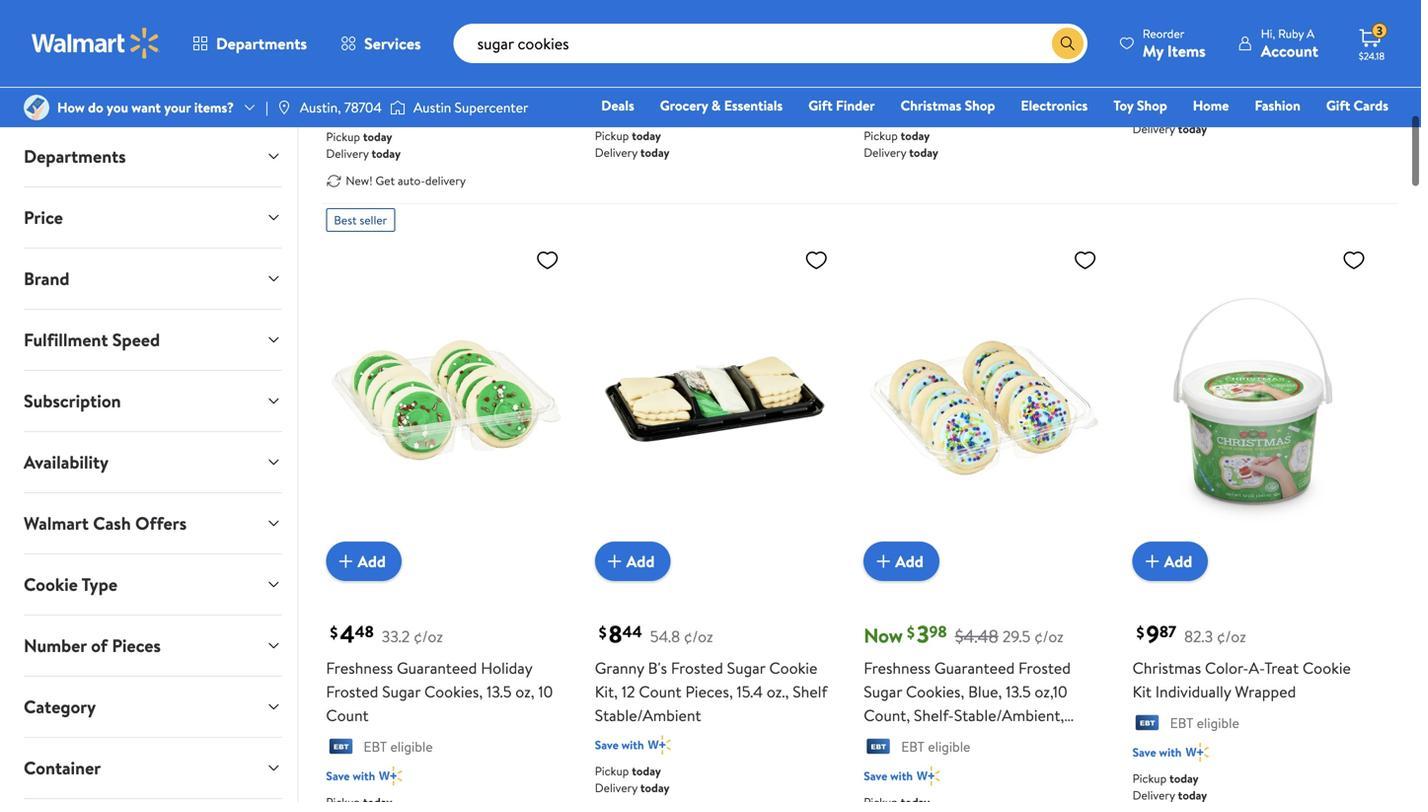 Task type: describe. For each thing, give the bounding box(es) containing it.
pickup down stable/ambient
[[595, 763, 629, 780]]

0 horizontal spatial christmas
[[901, 96, 962, 115]]

freshness for the
[[864, 0, 931, 12]]

186
[[389, 45, 407, 62]]

how
[[57, 98, 85, 117]]

walmart cash offers
[[24, 511, 187, 536]]

deck
[[1052, 0, 1088, 12]]

account
[[1262, 40, 1319, 62]]

add button for $
[[864, 542, 940, 582]]

number of pieces
[[24, 634, 161, 659]]

fulfillment speed button
[[8, 310, 298, 370]]

ebt eligible up christmas shop link
[[902, 71, 971, 90]]

shelf
[[793, 681, 828, 703]]

category button
[[8, 677, 298, 738]]

how do you want your items?
[[57, 98, 234, 117]]

freshness for cookies,
[[1133, 0, 1200, 12]]

freshness guaranteed frosted sugar cookies, 13.5 oz, 10 count
[[1133, 0, 1350, 36]]

delivery for freshness guaranteed frosted sugar cookies, 13.5 oz, 10 count
[[1133, 120, 1176, 137]]

fulfillment speed tab
[[8, 310, 298, 370]]

frosted inside freshness guaranteed holiday frosted sugar cookies, 21 ct pieces, 28.3 oz, (shelf stable/ambient)
[[595, 14, 647, 36]]

bakery
[[420, 0, 467, 12]]

add for 9
[[1165, 551, 1193, 573]]

oz, inside freshness guaranteed holiday frosted sugar cookies, 21 ct pieces, 28.3 oz, (shelf stable/ambient)
[[679, 38, 698, 60]]

guaranteed for halls
[[935, 0, 1015, 12]]

pieces, inside freshness guaranteed holiday frosted sugar cookies, 21 ct pieces, 28.3 oz, (shelf stable/ambient)
[[595, 38, 643, 60]]

pickup up registry at the right
[[1133, 103, 1167, 120]]

ebt eligible down $ 4 48 33.2 ¢/oz freshness guaranteed holiday frosted sugar cookies, 13.5 oz, 10 count at the bottom left of the page
[[364, 738, 433, 757]]

9
[[1147, 618, 1160, 651]]

grocery & essentials
[[660, 96, 783, 115]]

new!
[[346, 172, 373, 189]]

brand button
[[8, 249, 298, 309]]

eligible down the individually
[[1197, 714, 1240, 733]]

pickup today delivery today for freshness guaranteed mini deck the halls frosted sugar cookies, 9.4 oz, 18 count
[[864, 127, 939, 161]]

stable/ambient
[[595, 705, 702, 727]]

category tab
[[8, 677, 298, 738]]

8 inside voortman bakery zero sugar shortbread cookies 8 oz
[[465, 14, 474, 36]]

electronics
[[1021, 96, 1088, 115]]

ebt down the individually
[[1171, 714, 1194, 733]]

guaranteed inside the now $ 3 98 $4.48 29.5 ¢/oz freshness guaranteed frosted sugar cookies, blue, 13.5 oz,10 count, shelf-stable/ambient, whole
[[935, 658, 1015, 679]]

1 add button from the left
[[326, 542, 402, 582]]

gift for finder
[[809, 96, 833, 115]]

pickup down deals
[[595, 127, 629, 144]]

your
[[164, 98, 191, 117]]

price
[[24, 205, 63, 230]]

toy shop link
[[1105, 95, 1177, 116]]

cookies, inside $ 4 48 33.2 ¢/oz freshness guaranteed holiday frosted sugar cookies, 13.5 oz, 10 count
[[425, 681, 483, 703]]

speed
[[112, 328, 160, 352]]

grocery & essentials link
[[651, 95, 792, 116]]

add to favorites list, freshness guaranteed frosted sugar cookies, blue, 13.5 oz,10 count, shelf-stable/ambient, whole image
[[1074, 248, 1098, 272]]

toy shop
[[1114, 96, 1168, 115]]

hi,
[[1262, 25, 1276, 42]]

¢/oz for 9
[[1217, 626, 1247, 648]]

gift cards link
[[1318, 95, 1398, 116]]

new! get auto-delivery
[[346, 172, 466, 189]]

get
[[376, 172, 395, 189]]

ebt down 28.3 in the top of the page
[[633, 71, 656, 90]]

shelf-
[[914, 705, 955, 727]]

departments button
[[8, 126, 298, 187]]

essentials
[[724, 96, 783, 115]]

grocery
[[660, 96, 708, 115]]

availability tab
[[8, 432, 298, 493]]

¢/oz for 4
[[414, 626, 443, 648]]

21
[[756, 14, 769, 36]]

count inside $ 8 44 54.8 ¢/oz granny b's frosted sugar cookie kit, 12 count pieces, 15.4 oz., shelf stable/ambient
[[639, 681, 682, 703]]

type
[[82, 573, 118, 597]]

seller
[[360, 212, 387, 228]]

shortbread
[[326, 14, 403, 36]]

guaranteed inside $ 4 48 33.2 ¢/oz freshness guaranteed holiday frosted sugar cookies, 13.5 oz, 10 count
[[397, 658, 477, 679]]

fashion
[[1255, 96, 1301, 115]]

$ 9 87 82.3 ¢/oz christmas color-a-treat cookie kit individually wrapped
[[1133, 618, 1352, 703]]

finder
[[836, 96, 875, 115]]

brand tab
[[8, 249, 298, 309]]

walmart image
[[32, 28, 160, 59]]

48
[[355, 621, 374, 643]]

count inside freshness guaranteed mini deck the halls frosted sugar cookies, 9.4 oz, 18 count
[[929, 38, 972, 60]]

christmas inside $ 9 87 82.3 ¢/oz christmas color-a-treat cookie kit individually wrapped
[[1133, 658, 1202, 679]]

sugar inside $ 4 48 33.2 ¢/oz freshness guaranteed holiday frosted sugar cookies, 13.5 oz, 10 count
[[382, 681, 421, 703]]

add button for 9
[[1133, 542, 1209, 582]]

christmas shop
[[901, 96, 996, 115]]

&
[[712, 96, 721, 115]]

guaranteed for 13.5
[[1204, 0, 1284, 12]]

cash
[[93, 511, 131, 536]]

services
[[364, 33, 421, 54]]

home link
[[1185, 95, 1239, 116]]

frosted inside freshness guaranteed mini deck the halls frosted sugar cookies, 9.4 oz, 18 count
[[928, 14, 980, 36]]

$ 8 44 54.8 ¢/oz granny b's frosted sugar cookie kit, 12 count pieces, 15.4 oz., shelf stable/ambient
[[595, 618, 828, 727]]

cards
[[1354, 96, 1389, 115]]

frosted inside $ 8 44 54.8 ¢/oz granny b's frosted sugar cookie kit, 12 count pieces, 15.4 oz., shelf stable/ambient
[[671, 658, 724, 679]]

gift finder
[[809, 96, 875, 115]]

services button
[[324, 20, 438, 67]]

ebt eligible down 186
[[364, 72, 433, 91]]

stable/ambient)
[[595, 62, 707, 83]]

sugar inside the now $ 3 98 $4.48 29.5 ¢/oz freshness guaranteed frosted sugar cookies, blue, 13.5 oz,10 count, shelf-stable/ambient, whole
[[864, 681, 903, 703]]

stable/ambient,
[[955, 705, 1065, 727]]

holiday inside freshness guaranteed holiday frosted sugar cookies, 21 ct pieces, 28.3 oz, (shelf stable/ambient)
[[750, 0, 801, 12]]

2 horizontal spatial walmart plus image
[[1186, 743, 1209, 763]]

walmart
[[24, 511, 89, 536]]

3 inside the now $ 3 98 $4.48 29.5 ¢/oz freshness guaranteed frosted sugar cookies, blue, 13.5 oz,10 count, shelf-stable/ambient, whole
[[917, 618, 930, 651]]

cookie inside dropdown button
[[24, 573, 78, 597]]

subscription
[[24, 389, 121, 414]]

delivery down stable/ambient
[[595, 780, 638, 797]]

frosted inside $ 4 48 33.2 ¢/oz freshness guaranteed holiday frosted sugar cookies, 13.5 oz, 10 count
[[326, 681, 379, 703]]

add to cart image for $
[[872, 550, 896, 574]]

fashion link
[[1246, 95, 1310, 116]]

container
[[24, 756, 101, 781]]

number of pieces button
[[8, 616, 298, 676]]

78704
[[344, 98, 382, 117]]

sugar inside voortman bakery zero sugar shortbread cookies 8 oz
[[505, 0, 544, 12]]

treat
[[1265, 658, 1299, 679]]

87
[[1160, 621, 1177, 643]]

toy
[[1114, 96, 1134, 115]]

color-
[[1206, 658, 1249, 679]]

walmart cash offers button
[[8, 494, 298, 554]]

oz, inside freshness guaranteed frosted sugar cookies, 13.5 oz, 10 count
[[1266, 14, 1286, 36]]

13.5 inside $ 4 48 33.2 ¢/oz freshness guaranteed holiday frosted sugar cookies, 13.5 oz, 10 count
[[487, 681, 512, 703]]

cookies, inside freshness guaranteed holiday frosted sugar cookies, 21 ct pieces, 28.3 oz, (shelf stable/ambient)
[[694, 14, 752, 36]]

my
[[1143, 40, 1164, 62]]

oz,10
[[1035, 681, 1068, 703]]

oz.,
[[767, 681, 789, 703]]

delivery for freshness guaranteed mini deck the halls frosted sugar cookies, 9.4 oz, 18 count
[[864, 144, 907, 161]]

sugar inside freshness guaranteed frosted sugar cookies, 13.5 oz, 10 count
[[1133, 14, 1172, 36]]

$ for 8
[[599, 622, 607, 644]]

shop for toy shop
[[1137, 96, 1168, 115]]

cookie type
[[24, 573, 118, 597]]

container button
[[8, 739, 298, 799]]

registry
[[1162, 123, 1212, 143]]

44
[[623, 621, 642, 643]]

now $ 3 98 $4.48 29.5 ¢/oz freshness guaranteed frosted sugar cookies, blue, 13.5 oz,10 count, shelf-stable/ambient, whole
[[864, 618, 1071, 750]]

price tab
[[8, 188, 298, 248]]

ebt image down 'count,'
[[864, 739, 894, 759]]

delivery up new!
[[326, 145, 369, 162]]

count,
[[864, 705, 911, 727]]

54.8
[[650, 626, 680, 648]]

individually
[[1156, 681, 1232, 703]]



Task type: locate. For each thing, give the bounding box(es) containing it.
gift left cards
[[1327, 96, 1351, 115]]

ebt down shelf-
[[902, 738, 925, 757]]

search icon image
[[1060, 36, 1076, 51]]

granny
[[595, 658, 644, 679]]

walmart plus image
[[648, 99, 672, 119], [917, 99, 940, 119], [1186, 743, 1209, 763]]

guaranteed
[[666, 0, 746, 12], [935, 0, 1015, 12], [1204, 0, 1284, 12], [397, 658, 477, 679], [935, 658, 1015, 679]]

2 add button from the left
[[595, 542, 671, 582]]

Walmart Site-Wide search field
[[454, 24, 1088, 63]]

ebt eligible up grocery
[[633, 71, 702, 90]]

electronics link
[[1012, 95, 1097, 116]]

frosted inside the now $ 3 98 $4.48 29.5 ¢/oz freshness guaranteed frosted sugar cookies, blue, 13.5 oz,10 count, shelf-stable/ambient, whole
[[1019, 658, 1071, 679]]

frosted up 28.3 in the top of the page
[[595, 14, 647, 36]]

christmas down 18 at the right of the page
[[901, 96, 962, 115]]

freshness up 28.3 in the top of the page
[[595, 0, 662, 12]]

walmart plus image down 18 at the right of the page
[[917, 99, 940, 119]]

ebt image up austin, 78704
[[326, 73, 356, 93]]

guaranteed left mini
[[935, 0, 1015, 12]]

one debit link
[[1229, 122, 1314, 144]]

1 horizontal spatial 10
[[1289, 14, 1304, 36]]

reorder
[[1143, 25, 1185, 42]]

13.5 inside the now $ 3 98 $4.48 29.5 ¢/oz freshness guaranteed frosted sugar cookies, blue, 13.5 oz,10 count, shelf-stable/ambient, whole
[[1006, 681, 1031, 703]]

ebt image up "finder"
[[864, 72, 894, 92]]

christmas shop link
[[892, 95, 1005, 116]]

oz, inside $ 4 48 33.2 ¢/oz freshness guaranteed holiday frosted sugar cookies, 13.5 oz, 10 count
[[516, 681, 535, 703]]

1 horizontal spatial add to cart image
[[603, 550, 627, 574]]

departments
[[216, 33, 307, 54], [24, 144, 126, 169]]

items?
[[194, 98, 234, 117]]

0 horizontal spatial walmart plus image
[[648, 99, 672, 119]]

$ inside the now $ 3 98 $4.48 29.5 ¢/oz freshness guaranteed frosted sugar cookies, blue, 13.5 oz,10 count, shelf-stable/ambient, whole
[[907, 622, 915, 644]]

1 add from the left
[[358, 551, 386, 573]]

0 horizontal spatial add to cart image
[[334, 550, 358, 574]]

add button up 44
[[595, 542, 671, 582]]

tab
[[8, 800, 298, 803]]

count right 18 at the right of the page
[[929, 38, 972, 60]]

8
[[465, 14, 474, 36], [609, 618, 623, 651]]

walmart plus image up pickup today
[[1186, 743, 1209, 763]]

0 horizontal spatial pieces,
[[595, 38, 643, 60]]

gift left "finder"
[[809, 96, 833, 115]]

austin
[[414, 98, 451, 117]]

add to favorites list, freshness guaranteed holiday frosted sugar cookies, 13.5 oz, 10 count image
[[536, 248, 560, 272]]

home
[[1193, 96, 1230, 115]]

add to cart image for 8
[[603, 550, 627, 574]]

oz, left kit,
[[516, 681, 535, 703]]

add button for 8
[[595, 542, 671, 582]]

delivery
[[425, 172, 466, 189]]

gift finder link
[[800, 95, 884, 116]]

0 horizontal spatial 3
[[917, 618, 930, 651]]

pickup down "finder"
[[864, 127, 898, 144]]

8 left oz
[[465, 14, 474, 36]]

¢/oz inside the now $ 3 98 $4.48 29.5 ¢/oz freshness guaranteed frosted sugar cookies, blue, 13.5 oz,10 count, shelf-stable/ambient, whole
[[1035, 626, 1064, 648]]

9.4
[[864, 38, 885, 60]]

$ inside $ 9 87 82.3 ¢/oz christmas color-a-treat cookie kit individually wrapped
[[1137, 622, 1145, 644]]

oz, left 18 at the right of the page
[[889, 38, 908, 60]]

granny b's frosted sugar cookie kit, 12 count pieces, 15.4 oz., shelf stable/ambient image
[[595, 240, 836, 566]]

 image
[[390, 98, 406, 117]]

2 add from the left
[[627, 551, 655, 573]]

austin,
[[300, 98, 341, 117]]

1 horizontal spatial walmart plus image
[[917, 99, 940, 119]]

delivery down toy shop link
[[1133, 120, 1176, 137]]

deals
[[602, 96, 635, 115]]

1 horizontal spatial shop
[[1137, 96, 1168, 115]]

add
[[358, 551, 386, 573], [627, 551, 655, 573], [896, 551, 924, 573], [1165, 551, 1193, 573]]

registry link
[[1153, 122, 1221, 144]]

oz, right 28.3 in the top of the page
[[679, 38, 698, 60]]

cookie type tab
[[8, 555, 298, 615]]

0 vertical spatial 8
[[465, 14, 474, 36]]

departments inside dropdown button
[[24, 144, 126, 169]]

frosted inside freshness guaranteed frosted sugar cookies, 13.5 oz, 10 count
[[1288, 0, 1340, 12]]

ebt image
[[1133, 48, 1163, 68], [595, 72, 625, 92], [1133, 715, 1163, 735], [326, 739, 356, 759]]

1 horizontal spatial departments
[[216, 33, 307, 54]]

guaranteed inside freshness guaranteed holiday frosted sugar cookies, 21 ct pieces, 28.3 oz, (shelf stable/ambient)
[[666, 0, 746, 12]]

 image
[[24, 95, 49, 120], [276, 100, 292, 116]]

1 vertical spatial 3
[[917, 618, 930, 651]]

departments tab
[[8, 126, 298, 187]]

cookies, inside freshness guaranteed frosted sugar cookies, 13.5 oz, 10 count
[[1175, 14, 1234, 36]]

delivery down "finder"
[[864, 144, 907, 161]]

freshness inside freshness guaranteed frosted sugar cookies, 13.5 oz, 10 count
[[1133, 0, 1200, 12]]

sugar
[[505, 0, 544, 12], [651, 14, 690, 36], [984, 14, 1022, 36], [1133, 14, 1172, 36], [727, 658, 766, 679], [382, 681, 421, 703], [864, 681, 903, 703]]

1 vertical spatial christmas
[[1133, 658, 1202, 679]]

1 horizontal spatial gift
[[1327, 96, 1351, 115]]

$24.18
[[1359, 49, 1385, 63]]

ebt eligible down reorder
[[1171, 47, 1240, 66]]

guaranteed inside freshness guaranteed frosted sugar cookies, 13.5 oz, 10 count
[[1204, 0, 1284, 12]]

hi, ruby a account
[[1262, 25, 1319, 62]]

shop right toy
[[1137, 96, 1168, 115]]

 image for how do you want your items?
[[24, 95, 49, 120]]

departments up | on the top left
[[216, 33, 307, 54]]

1 gift from the left
[[809, 96, 833, 115]]

18
[[911, 38, 925, 60]]

0 horizontal spatial 8
[[465, 14, 474, 36]]

walmart+ link
[[1321, 122, 1398, 144]]

8 up the granny
[[609, 618, 623, 651]]

zero
[[470, 0, 501, 12]]

2 shop from the left
[[1137, 96, 1168, 115]]

walmart+
[[1330, 123, 1389, 143]]

eligible up christmas shop link
[[928, 71, 971, 90]]

4 add from the left
[[1165, 551, 1193, 573]]

1 horizontal spatial  image
[[276, 100, 292, 116]]

$ 4 48 33.2 ¢/oz freshness guaranteed holiday frosted sugar cookies, 13.5 oz, 10 count
[[326, 618, 553, 727]]

subscription button
[[8, 371, 298, 431]]

0 horizontal spatial holiday
[[481, 658, 532, 679]]

cookies, inside freshness guaranteed mini deck the halls frosted sugar cookies, 9.4 oz, 18 count
[[1026, 14, 1085, 36]]

pickup down kit
[[1133, 771, 1167, 787]]

eligible down shelf-
[[928, 738, 971, 757]]

subscription tab
[[8, 371, 298, 431]]

cookie for 8
[[770, 658, 818, 679]]

ebt image
[[864, 72, 894, 92], [326, 73, 356, 93], [864, 739, 894, 759]]

3 add from the left
[[896, 551, 924, 573]]

add to cart image up 48
[[334, 550, 358, 574]]

sugar up 15.4
[[727, 658, 766, 679]]

gift for cards
[[1327, 96, 1351, 115]]

10 left a
[[1289, 14, 1304, 36]]

freshness guaranteed holiday frosted sugar cookies, 13.5 oz, 10 count image
[[326, 240, 568, 566]]

best
[[334, 212, 357, 228]]

 image left how
[[24, 95, 49, 120]]

frosted up oz,10
[[1019, 658, 1071, 679]]

oz, up 'account'
[[1266, 14, 1286, 36]]

$ inside $ 8 44 54.8 ¢/oz granny b's frosted sugar cookie kit, 12 count pieces, 15.4 oz., shelf stable/ambient
[[599, 622, 607, 644]]

add to cart image
[[1141, 550, 1165, 574]]

Search search field
[[454, 24, 1088, 63]]

departments inside popup button
[[216, 33, 307, 54]]

sugar right 'zero'
[[505, 0, 544, 12]]

walmart plus image for count
[[917, 99, 940, 119]]

add for $
[[896, 551, 924, 573]]

halls
[[891, 14, 924, 36]]

4
[[340, 618, 355, 651]]

shop left electronics link
[[965, 96, 996, 115]]

cookie inside $ 8 44 54.8 ¢/oz granny b's frosted sugar cookie kit, 12 count pieces, 15.4 oz., shelf stable/ambient
[[770, 658, 818, 679]]

guaranteed up blue,
[[935, 658, 1015, 679]]

0 horizontal spatial shop
[[965, 96, 996, 115]]

one
[[1238, 123, 1268, 143]]

2 $ from the left
[[599, 622, 607, 644]]

freshness inside $ 4 48 33.2 ¢/oz freshness guaranteed holiday frosted sugar cookies, 13.5 oz, 10 count
[[326, 658, 393, 679]]

1 vertical spatial 8
[[609, 618, 623, 651]]

gift
[[809, 96, 833, 115], [1327, 96, 1351, 115]]

mini
[[1019, 0, 1048, 12]]

pickup today
[[1133, 771, 1199, 787]]

ebt down $ 4 48 33.2 ¢/oz freshness guaranteed holiday frosted sugar cookies, 13.5 oz, 10 count at the bottom left of the page
[[364, 738, 387, 757]]

guaranteed for cookies,
[[666, 0, 746, 12]]

walmart plus image
[[1186, 76, 1209, 96], [379, 100, 403, 120], [648, 736, 672, 755], [379, 767, 403, 786], [917, 767, 940, 786]]

cookie right treat
[[1303, 658, 1352, 679]]

guaranteed inside freshness guaranteed mini deck the halls frosted sugar cookies, 9.4 oz, 18 count
[[935, 0, 1015, 12]]

2 gift from the left
[[1327, 96, 1351, 115]]

0 vertical spatial 10
[[1289, 14, 1304, 36]]

1 horizontal spatial cookie
[[770, 658, 818, 679]]

0 horizontal spatial 10
[[539, 681, 553, 703]]

3 $ from the left
[[907, 622, 915, 644]]

ebt right my
[[1171, 47, 1194, 66]]

add for 8
[[627, 551, 655, 573]]

1 vertical spatial pieces,
[[686, 681, 733, 703]]

3 add to cart image from the left
[[872, 550, 896, 574]]

0 horizontal spatial cookie
[[24, 573, 78, 597]]

3 right now
[[917, 618, 930, 651]]

1 shop from the left
[[965, 96, 996, 115]]

(shelf
[[702, 38, 742, 60]]

freshness down now
[[864, 658, 931, 679]]

$ inside $ 4 48 33.2 ¢/oz freshness guaranteed holiday frosted sugar cookies, 13.5 oz, 10 count
[[330, 622, 338, 644]]

12
[[622, 681, 635, 703]]

$ for 4
[[330, 622, 338, 644]]

reorder my items
[[1143, 25, 1206, 62]]

0 horizontal spatial  image
[[24, 95, 49, 120]]

freshness inside the now $ 3 98 $4.48 29.5 ¢/oz freshness guaranteed frosted sugar cookies, blue, 13.5 oz,10 count, shelf-stable/ambient, whole
[[864, 658, 931, 679]]

count down b's at the bottom of page
[[639, 681, 682, 703]]

items
[[1168, 40, 1206, 62]]

add to cart image
[[334, 550, 358, 574], [603, 550, 627, 574], [872, 550, 896, 574]]

sugar inside freshness guaranteed mini deck the halls frosted sugar cookies, 9.4 oz, 18 count
[[984, 14, 1022, 36]]

count down 4
[[326, 705, 369, 727]]

1 horizontal spatial 13.5
[[1006, 681, 1031, 703]]

pickup
[[1133, 103, 1167, 120], [595, 127, 629, 144], [864, 127, 898, 144], [326, 128, 360, 145], [595, 763, 629, 780], [1133, 771, 1167, 787]]

add up 87
[[1165, 551, 1193, 573]]

christmas
[[901, 96, 962, 115], [1133, 658, 1202, 679]]

cookie left type
[[24, 573, 78, 597]]

eligible down freshness guaranteed frosted sugar cookies, 13.5 oz, 10 count
[[1197, 47, 1240, 66]]

1 horizontal spatial holiday
[[750, 0, 801, 12]]

eligible down 186
[[390, 72, 433, 91]]

frosted right halls
[[928, 14, 980, 36]]

freshness inside freshness guaranteed holiday frosted sugar cookies, 21 ct pieces, 28.3 oz, (shelf stable/ambient)
[[595, 0, 662, 12]]

1 vertical spatial 10
[[539, 681, 553, 703]]

count inside $ 4 48 33.2 ¢/oz freshness guaranteed holiday frosted sugar cookies, 13.5 oz, 10 count
[[326, 705, 369, 727]]

count right ruby
[[1308, 14, 1350, 36]]

10 inside $ 4 48 33.2 ¢/oz freshness guaranteed holiday frosted sugar cookies, 13.5 oz, 10 count
[[539, 681, 553, 703]]

10 left kit,
[[539, 681, 553, 703]]

2 ¢/oz from the left
[[684, 626, 714, 648]]

do
[[88, 98, 103, 117]]

0 vertical spatial holiday
[[750, 0, 801, 12]]

holiday inside $ 4 48 33.2 ¢/oz freshness guaranteed holiday frosted sugar cookies, 13.5 oz, 10 count
[[481, 658, 532, 679]]

4 $ from the left
[[1137, 622, 1145, 644]]

availability button
[[8, 432, 298, 493]]

deals link
[[593, 95, 644, 116]]

shop for christmas shop
[[965, 96, 996, 115]]

1 horizontal spatial christmas
[[1133, 658, 1202, 679]]

container tab
[[8, 739, 298, 799]]

delivery down deals
[[595, 144, 638, 161]]

sugar up 28.3 in the top of the page
[[651, 14, 690, 36]]

1 $ from the left
[[330, 622, 338, 644]]

walmart plus image for stable/ambient)
[[648, 99, 672, 119]]

$ left 98
[[907, 622, 915, 644]]

guaranteed up hi,
[[1204, 0, 1284, 12]]

0 vertical spatial departments
[[216, 33, 307, 54]]

delivery for freshness guaranteed holiday frosted sugar cookies, 21 ct pieces, 28.3 oz, (shelf stable/ambient)
[[595, 144, 638, 161]]

shop
[[965, 96, 996, 115], [1137, 96, 1168, 115]]

guaranteed up "(shelf"
[[666, 0, 746, 12]]

freshness guaranteed mini deck the halls frosted sugar cookies, 9.4 oz, 18 count
[[864, 0, 1088, 60]]

cookie up oz.,
[[770, 658, 818, 679]]

delivery
[[1133, 120, 1176, 137], [595, 144, 638, 161], [864, 144, 907, 161], [326, 145, 369, 162], [595, 780, 638, 797]]

add button up now
[[864, 542, 940, 582]]

freshness down 4
[[326, 658, 393, 679]]

4 add button from the left
[[1133, 542, 1209, 582]]

3 add button from the left
[[864, 542, 940, 582]]

10 inside freshness guaranteed frosted sugar cookies, 13.5 oz, 10 count
[[1289, 14, 1304, 36]]

cookie inside $ 9 87 82.3 ¢/oz christmas color-a-treat cookie kit individually wrapped
[[1303, 658, 1352, 679]]

add button up 48
[[326, 542, 402, 582]]

austin supercenter
[[414, 98, 529, 117]]

debit
[[1271, 123, 1305, 143]]

b's
[[648, 658, 667, 679]]

|
[[266, 98, 268, 117]]

eligible down $ 4 48 33.2 ¢/oz freshness guaranteed holiday frosted sugar cookies, 13.5 oz, 10 count at the bottom left of the page
[[390, 738, 433, 757]]

voortman
[[326, 0, 416, 12]]

add up now
[[896, 551, 924, 573]]

cookies,
[[694, 14, 752, 36], [1026, 14, 1085, 36], [1175, 14, 1234, 36], [425, 681, 483, 703], [906, 681, 965, 703]]

 image right | on the top left
[[276, 100, 292, 116]]

1 horizontal spatial 3
[[1377, 22, 1383, 39]]

voortman bakery zero sugar shortbread cookies 8 oz
[[326, 0, 544, 36]]

0 vertical spatial 3
[[1377, 22, 1383, 39]]

3 ¢/oz from the left
[[1035, 626, 1064, 648]]

0 horizontal spatial 13.5
[[487, 681, 512, 703]]

1 vertical spatial departments
[[24, 144, 126, 169]]

¢/oz inside $ 8 44 54.8 ¢/oz granny b's frosted sugar cookie kit, 12 count pieces, 15.4 oz., shelf stable/ambient
[[684, 626, 714, 648]]

sugar inside freshness guaranteed holiday frosted sugar cookies, 21 ct pieces, 28.3 oz, (shelf stable/ambient)
[[651, 14, 690, 36]]

add to favorites list, granny b's frosted sugar cookie kit, 12 count pieces, 15.4 oz., shelf stable/ambient image
[[805, 248, 829, 272]]

82.3
[[1185, 626, 1214, 648]]

2 horizontal spatial cookie
[[1303, 658, 1352, 679]]

fulfillment speed
[[24, 328, 160, 352]]

3 up '$24.18'
[[1377, 22, 1383, 39]]

gift cards registry
[[1162, 96, 1389, 143]]

christmas color-a-treat cookie kit individually wrapped image
[[1133, 240, 1374, 566]]

$ left 9
[[1137, 622, 1145, 644]]

¢/oz inside $ 4 48 33.2 ¢/oz freshness guaranteed holiday frosted sugar cookies, 13.5 oz, 10 count
[[414, 626, 443, 648]]

pieces, left 15.4
[[686, 681, 733, 703]]

freshness for sugar
[[595, 0, 662, 12]]

¢/oz right 33.2
[[414, 626, 443, 648]]

8 inside $ 8 44 54.8 ¢/oz granny b's frosted sugar cookie kit, 12 count pieces, 15.4 oz., shelf stable/ambient
[[609, 618, 623, 651]]

wrapped
[[1236, 681, 1297, 703]]

$ left 44
[[599, 622, 607, 644]]

a
[[1307, 25, 1315, 42]]

4 ¢/oz from the left
[[1217, 626, 1247, 648]]

1 vertical spatial holiday
[[481, 658, 532, 679]]

$
[[330, 622, 338, 644], [599, 622, 607, 644], [907, 622, 915, 644], [1137, 622, 1145, 644]]

the
[[864, 14, 887, 36]]

add to cart image up 44
[[603, 550, 627, 574]]

15.4
[[737, 681, 763, 703]]

ebt down 18 at the right of the page
[[902, 71, 925, 90]]

pickup down austin, 78704
[[326, 128, 360, 145]]

you
[[107, 98, 128, 117]]

0 vertical spatial christmas
[[901, 96, 962, 115]]

 image for austin, 78704
[[276, 100, 292, 116]]

add up 48
[[358, 551, 386, 573]]

$ left 4
[[330, 622, 338, 644]]

count inside freshness guaranteed frosted sugar cookies, 13.5 oz, 10 count
[[1308, 14, 1350, 36]]

number
[[24, 634, 87, 659]]

departments down how
[[24, 144, 126, 169]]

¢/oz inside $ 9 87 82.3 ¢/oz christmas color-a-treat cookie kit individually wrapped
[[1217, 626, 1247, 648]]

2 horizontal spatial 13.5
[[1238, 14, 1263, 36]]

frosted right b's at the bottom of page
[[671, 658, 724, 679]]

gift inside 'gift cards registry'
[[1327, 96, 1351, 115]]

number of pieces tab
[[8, 616, 298, 676]]

freshness guaranteed frosted sugar cookies, blue, 13.5 oz,10 count, shelf-stable/ambient, whole image
[[864, 240, 1105, 566]]

walmart plus image down stable/ambient)
[[648, 99, 672, 119]]

2 add to cart image from the left
[[603, 550, 627, 574]]

one debit
[[1238, 123, 1305, 143]]

pieces, inside $ 8 44 54.8 ¢/oz granny b's frosted sugar cookie kit, 12 count pieces, 15.4 oz., shelf stable/ambient
[[686, 681, 733, 703]]

0 vertical spatial pieces,
[[595, 38, 643, 60]]

0 horizontal spatial departments
[[24, 144, 126, 169]]

¢/oz for 8
[[684, 626, 714, 648]]

pieces,
[[595, 38, 643, 60], [686, 681, 733, 703]]

offers
[[135, 511, 187, 536]]

cookie
[[24, 573, 78, 597], [770, 658, 818, 679], [1303, 658, 1352, 679]]

13.5 inside freshness guaranteed frosted sugar cookies, 13.5 oz, 10 count
[[1238, 14, 1263, 36]]

33.2
[[382, 626, 410, 648]]

cookies, inside the now $ 3 98 $4.48 29.5 ¢/oz freshness guaranteed frosted sugar cookies, blue, 13.5 oz,10 count, shelf-stable/ambient, whole
[[906, 681, 965, 703]]

ebt up 78704
[[364, 72, 387, 91]]

oz, inside freshness guaranteed mini deck the halls frosted sugar cookies, 9.4 oz, 18 count
[[889, 38, 908, 60]]

christmas up kit
[[1133, 658, 1202, 679]]

1 horizontal spatial 8
[[609, 618, 623, 651]]

category
[[24, 695, 96, 720]]

¢/oz up color-
[[1217, 626, 1247, 648]]

1 add to cart image from the left
[[334, 550, 358, 574]]

sugar down 33.2
[[382, 681, 421, 703]]

sugar inside $ 8 44 54.8 ¢/oz granny b's frosted sugar cookie kit, 12 count pieces, 15.4 oz., shelf stable/ambient
[[727, 658, 766, 679]]

0 horizontal spatial gift
[[809, 96, 833, 115]]

ebt eligible down the individually
[[1171, 714, 1240, 733]]

pickup today delivery today for freshness guaranteed holiday frosted sugar cookies, 21 ct pieces, 28.3 oz, (shelf stable/ambient)
[[595, 127, 670, 161]]

ct
[[773, 14, 790, 36]]

1 horizontal spatial pieces,
[[686, 681, 733, 703]]

ebt eligible down shelf-
[[902, 738, 971, 757]]

sugar up 'count,'
[[864, 681, 903, 703]]

pickup today delivery today for freshness guaranteed frosted sugar cookies, 13.5 oz, 10 count
[[1133, 103, 1208, 137]]

freshness up reorder
[[1133, 0, 1200, 12]]

eligible up grocery
[[659, 71, 702, 90]]

pieces, up stable/ambient)
[[595, 38, 643, 60]]

cookie for 9
[[1303, 658, 1352, 679]]

98
[[930, 621, 947, 643]]

kit
[[1133, 681, 1152, 703]]

freshness inside freshness guaranteed mini deck the halls frosted sugar cookies, 9.4 oz, 18 count
[[864, 0, 931, 12]]

1 ¢/oz from the left
[[414, 626, 443, 648]]

walmart cash offers tab
[[8, 494, 298, 554]]

add up 44
[[627, 551, 655, 573]]

$ for 9
[[1137, 622, 1145, 644]]

¢/oz right 29.5
[[1035, 626, 1064, 648]]

cookies
[[407, 14, 461, 36]]

add to favorites list, christmas color-a-treat cookie kit individually wrapped image
[[1343, 248, 1366, 272]]

freshness
[[595, 0, 662, 12], [864, 0, 931, 12], [1133, 0, 1200, 12], [326, 658, 393, 679], [864, 658, 931, 679]]

2 horizontal spatial add to cart image
[[872, 550, 896, 574]]

pickup today delivery today
[[1133, 103, 1208, 137], [595, 127, 670, 161], [864, 127, 939, 161], [326, 128, 401, 162], [595, 763, 670, 797]]



Task type: vqa. For each thing, say whether or not it's contained in the screenshot.
3 within Now $ 3 98 $4.48 29.5 ¢/oz Freshness Guaranteed Frosted Sugar Cookies, Blue, 13.5 oz,10 Count, Shelf-Stable/Ambient, Whole
yes



